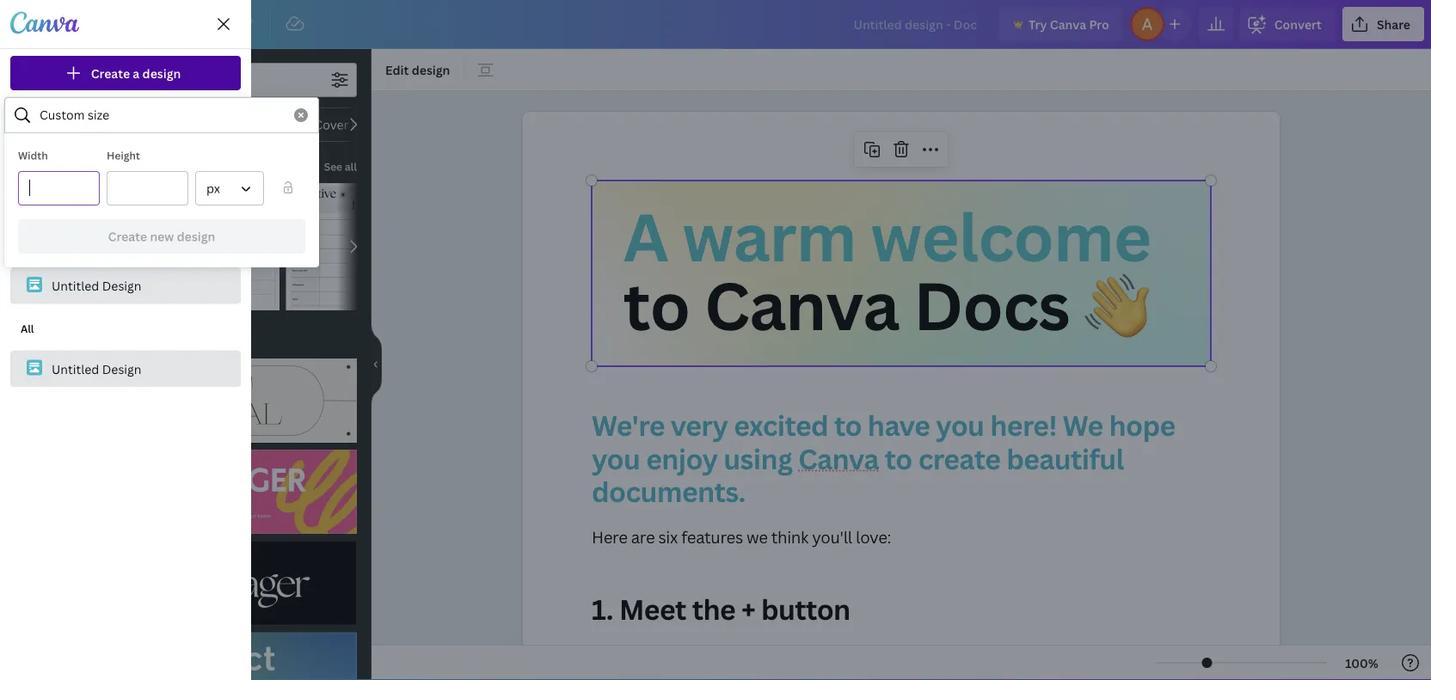 Task type: locate. For each thing, give the bounding box(es) containing it.
design inside dropdown button
[[143, 65, 181, 81]]

convert button
[[1241, 7, 1336, 41]]

design right new
[[177, 228, 215, 245]]

untitled design button down results
[[10, 351, 241, 387]]

design inside button
[[177, 228, 215, 245]]

all down uploads at the top left
[[21, 322, 34, 336]]

1 vertical spatial untitled design
[[52, 361, 142, 377]]

1 untitled design from the top
[[52, 278, 142, 294]]

1 vertical spatial untitled
[[52, 361, 99, 377]]

design right a
[[143, 65, 181, 81]]

projects
[[76, 154, 124, 171]]

more!
[[756, 666, 801, 681]]

untitled right uploads at the top left
[[52, 278, 99, 294]]

None text field
[[523, 112, 1281, 681]]

2 vertical spatial canva
[[799, 440, 879, 477]]

elements
[[11, 146, 51, 158]]

we're very excited to have you here! we hope you enjoy using canva to create beautiful documents.
[[592, 407, 1182, 511]]

2 untitled design button from the top
[[10, 351, 241, 387]]

canva inside button
[[1051, 16, 1087, 32]]

project overview docs banner in light green blue vibrant professional style image
[[76, 633, 357, 681]]

welcome
[[871, 192, 1152, 281]]

1 vertical spatial canva
[[705, 260, 900, 350]]

2 design from the top
[[102, 361, 142, 377]]

home
[[69, 16, 104, 32], [46, 113, 81, 130]]

1. meet the + button
[[592, 591, 851, 629]]

charts,
[[592, 666, 645, 681]]

templates
[[9, 84, 53, 96]]

Width number field
[[29, 172, 89, 205]]

create inside button
[[108, 228, 147, 245]]

untitled down the all results
[[52, 361, 99, 377]]

untitled for recent
[[52, 278, 99, 294]]

design up results
[[102, 278, 142, 294]]

home up the create a design dropdown button
[[69, 16, 104, 32]]

0 vertical spatial untitled design
[[52, 278, 142, 294]]

width
[[18, 148, 48, 163]]

event/business proposal professional docs banner in beige dark brown warm classic style image
[[76, 359, 357, 443]]

your
[[46, 154, 73, 171]]

1 horizontal spatial +
[[742, 591, 756, 629]]

1 vertical spatial untitled design list
[[10, 311, 241, 387]]

0 vertical spatial untitled
[[52, 278, 99, 294]]

our
[[632, 643, 658, 665]]

0 vertical spatial create
[[91, 65, 130, 81]]

to canva docs 👋
[[624, 260, 1149, 350]]

recent
[[21, 239, 56, 253]]

0 vertical spatial design
[[102, 278, 142, 294]]

untitled design for all
[[52, 361, 142, 377]]

doc templates button
[[74, 149, 163, 183]]

untitled design list
[[10, 228, 241, 304], [10, 311, 241, 387]]

2 untitled design from the top
[[52, 361, 142, 377]]

pager
[[252, 117, 285, 133]]

try canva pro
[[1029, 16, 1110, 32]]

2 untitled from the top
[[52, 361, 99, 377]]

1 untitled design button from the top
[[10, 268, 241, 304]]

convert
[[1275, 16, 1323, 32]]

untitled for all
[[52, 361, 99, 377]]

try canva pro button
[[1000, 7, 1124, 41]]

love:
[[856, 526, 892, 548]]

1 untitled from the top
[[52, 278, 99, 294]]

your projects
[[46, 154, 124, 171]]

anything
[[934, 643, 1002, 665]]

you inside button
[[119, 196, 140, 212]]

green
[[161, 117, 196, 133]]

-
[[1107, 643, 1113, 665]]

untitled design
[[52, 278, 142, 294], [52, 361, 142, 377]]

you right have
[[936, 407, 985, 444]]

1 vertical spatial design
[[102, 361, 142, 377]]

untitled design for recent
[[52, 278, 142, 294]]

home up your
[[46, 113, 81, 130]]

design right edit
[[412, 62, 450, 78]]

can
[[821, 643, 849, 665]]

0 vertical spatial home
[[69, 16, 104, 32]]

planner button
[[76, 108, 143, 142]]

very
[[671, 407, 728, 444]]

0 vertical spatial canva
[[1051, 16, 1087, 32]]

2 untitled design list from the top
[[10, 311, 241, 387]]

try
[[1029, 16, 1048, 32]]

you up more!
[[788, 643, 817, 665]]

shared with you button
[[10, 187, 241, 221]]

untitled design button up results
[[10, 268, 241, 304]]

add
[[901, 643, 930, 665]]

1 vertical spatial untitled design button
[[10, 351, 241, 387]]

create inside dropdown button
[[91, 65, 130, 81]]

0 horizontal spatial all
[[21, 322, 34, 336]]

untitled
[[52, 278, 99, 294], [52, 361, 99, 377]]

create
[[919, 440, 1001, 477]]

design for all
[[102, 361, 142, 377]]

0 vertical spatial +
[[742, 591, 756, 629]]

+ right the the
[[742, 591, 756, 629]]

your
[[1026, 643, 1062, 665]]

one
[[225, 117, 249, 133]]

1 horizontal spatial all
[[76, 333, 91, 350]]

untitled design down the all results
[[52, 361, 142, 377]]

1 design from the top
[[102, 278, 142, 294]]

0 vertical spatial untitled design button
[[10, 268, 241, 304]]

+
[[742, 591, 756, 629], [714, 643, 723, 665]]

green button
[[150, 108, 207, 142]]

design down results
[[102, 361, 142, 377]]

list
[[10, 104, 241, 221]]

create left a
[[91, 65, 130, 81]]

pro
[[1090, 16, 1110, 32]]

a
[[133, 65, 140, 81]]

untitled design up the all results
[[52, 278, 142, 294]]

0 horizontal spatial +
[[714, 643, 723, 665]]

Units: px button
[[195, 171, 264, 206]]

Search search field
[[40, 99, 284, 132]]

1 vertical spatial create
[[108, 228, 147, 245]]

main menu bar
[[0, 0, 1432, 49]]

and
[[723, 666, 752, 681]]

uploads button
[[0, 235, 62, 297]]

cover letter button
[[303, 108, 395, 142]]

with
[[90, 196, 116, 212]]

projects button
[[0, 297, 62, 359]]

home inside main menu bar
[[69, 16, 104, 32]]

you
[[119, 196, 140, 212], [936, 407, 985, 444], [592, 440, 640, 477], [788, 643, 817, 665]]

side panel tab list
[[0, 49, 62, 421]]

0 vertical spatial untitled design list
[[10, 228, 241, 304]]

home link up height
[[10, 104, 241, 139]]

design
[[102, 278, 142, 294], [102, 361, 142, 377]]

list containing home
[[10, 104, 241, 221]]

untitled design button
[[10, 268, 241, 304], [10, 351, 241, 387]]

cover letter
[[314, 117, 384, 133]]

all
[[21, 322, 34, 336], [76, 333, 91, 350]]

Design title text field
[[840, 7, 993, 41]]

+ right "handy"
[[714, 643, 723, 665]]

with our handy +
[[592, 643, 723, 665]]

home link
[[55, 7, 118, 41], [10, 104, 241, 139]]

to inside button, you can easily add anything to your page - checklists, charts, graphics, and more!
[[1006, 643, 1022, 665]]

we
[[1063, 407, 1104, 444]]

design
[[412, 62, 450, 78], [143, 65, 181, 81], [177, 228, 215, 245]]

px
[[207, 180, 220, 197]]

you right with
[[119, 196, 140, 212]]

brand button
[[0, 173, 62, 235]]

all left results
[[76, 333, 91, 350]]

button
[[762, 591, 851, 629]]

docs
[[914, 260, 1070, 350]]

one pager doc in black and white blue light blue classic professional style image
[[76, 183, 174, 311]]

create down the shared with you button
[[108, 228, 147, 245]]

home link inside main menu bar
[[55, 7, 118, 41]]

excited
[[734, 407, 829, 444]]

the
[[692, 591, 736, 629]]

home link up the create a design dropdown button
[[55, 7, 118, 41]]

0 vertical spatial home link
[[55, 7, 118, 41]]

1 vertical spatial +
[[714, 643, 723, 665]]



Task type: vqa. For each thing, say whether or not it's contained in the screenshot.
Home link in MAIN menu bar
yes



Task type: describe. For each thing, give the bounding box(es) containing it.
canva for docs
[[705, 260, 900, 350]]

here
[[592, 526, 628, 548]]

your projects button
[[10, 145, 241, 180]]

create for create a design
[[91, 65, 130, 81]]

hide image
[[371, 324, 382, 406]]

doc
[[76, 158, 99, 174]]

👋
[[1085, 260, 1149, 350]]

+ for the
[[742, 591, 756, 629]]

templates button
[[0, 49, 62, 111]]

+ for handy
[[714, 643, 723, 665]]

create a design
[[91, 65, 181, 81]]

beautiful
[[1007, 440, 1125, 477]]

enjoy
[[646, 440, 718, 477]]

cover
[[314, 117, 349, 133]]

doc templates
[[76, 158, 161, 174]]

create for create new design
[[108, 228, 147, 245]]

new
[[150, 228, 174, 245]]

handy
[[662, 643, 710, 665]]

have
[[868, 407, 930, 444]]

we
[[747, 526, 768, 548]]

create new design button
[[18, 219, 306, 254]]

creative brief doc in black and white grey editorial style image
[[286, 183, 385, 311]]

see all
[[324, 160, 357, 174]]

1.
[[592, 591, 614, 629]]

letter
[[352, 117, 384, 133]]

1 vertical spatial home
[[46, 113, 81, 130]]

using
[[724, 440, 793, 477]]

create a design button
[[10, 56, 241, 90]]

shared with you
[[46, 196, 140, 212]]

1 untitled design list from the top
[[10, 228, 241, 304]]

you left enjoy
[[592, 440, 640, 477]]

project overview/one-pager professional docs banner in pink dark blue yellow playful abstract style image
[[76, 450, 357, 535]]

meet
[[620, 591, 687, 629]]

think
[[772, 526, 809, 548]]

untitled design button for all
[[10, 351, 241, 387]]

results
[[94, 333, 134, 350]]

projects
[[14, 332, 48, 344]]

see
[[324, 160, 343, 174]]

design for create a design
[[143, 65, 181, 81]]

with
[[592, 643, 628, 665]]

1 vertical spatial home link
[[10, 104, 241, 139]]

none text field containing a warm welcome
[[523, 112, 1281, 681]]

create new design
[[108, 228, 215, 245]]

warm
[[683, 192, 857, 281]]

checklists,
[[1117, 643, 1197, 665]]

button,
[[727, 643, 784, 665]]

graphics,
[[649, 666, 719, 681]]

planner
[[87, 117, 132, 133]]

edit design button
[[379, 56, 457, 83]]

here are six features we think you'll love:
[[592, 526, 892, 548]]

edit
[[386, 62, 409, 78]]

design for create new design
[[177, 228, 215, 245]]

height
[[107, 148, 140, 163]]

a
[[624, 192, 668, 281]]

easily
[[852, 643, 897, 665]]

here!
[[991, 407, 1057, 444]]

shared
[[46, 196, 88, 212]]

canva inside we're very excited to have you here! we hope you enjoy using canva to create beautiful documents.
[[799, 440, 879, 477]]

you'll
[[813, 526, 853, 548]]

templates
[[102, 158, 161, 174]]

uploads
[[14, 270, 48, 282]]

brand
[[18, 208, 44, 220]]

edit design
[[386, 62, 450, 78]]

see all button
[[322, 149, 359, 183]]

all
[[345, 160, 357, 174]]

documents.
[[592, 473, 746, 511]]

Search Doc templates search field
[[110, 64, 323, 96]]

hope
[[1110, 407, 1176, 444]]

features
[[682, 526, 743, 548]]

one pager
[[225, 117, 285, 133]]

untitled design button for recent
[[10, 268, 241, 304]]

design for recent
[[102, 278, 142, 294]]

one pager button
[[214, 108, 296, 142]]

design inside button
[[412, 62, 450, 78]]

are
[[631, 526, 655, 548]]

we're
[[592, 407, 665, 444]]

a warm welcome
[[624, 192, 1152, 281]]

you inside button, you can easily add anything to your page - checklists, charts, graphics, and more!
[[788, 643, 817, 665]]

all for all
[[21, 322, 34, 336]]

project overview/one-pager professional docs banner in black white sleek monochrome style image
[[76, 541, 357, 626]]

all results
[[76, 333, 134, 350]]

all for all results
[[76, 333, 91, 350]]

research brief doc in orange teal pink soft pastels style image
[[181, 183, 279, 311]]

button, you can easily add anything to your page - checklists, charts, graphics, and more!
[[592, 643, 1201, 681]]

canva for pro
[[1051, 16, 1087, 32]]

elements button
[[0, 111, 62, 173]]



